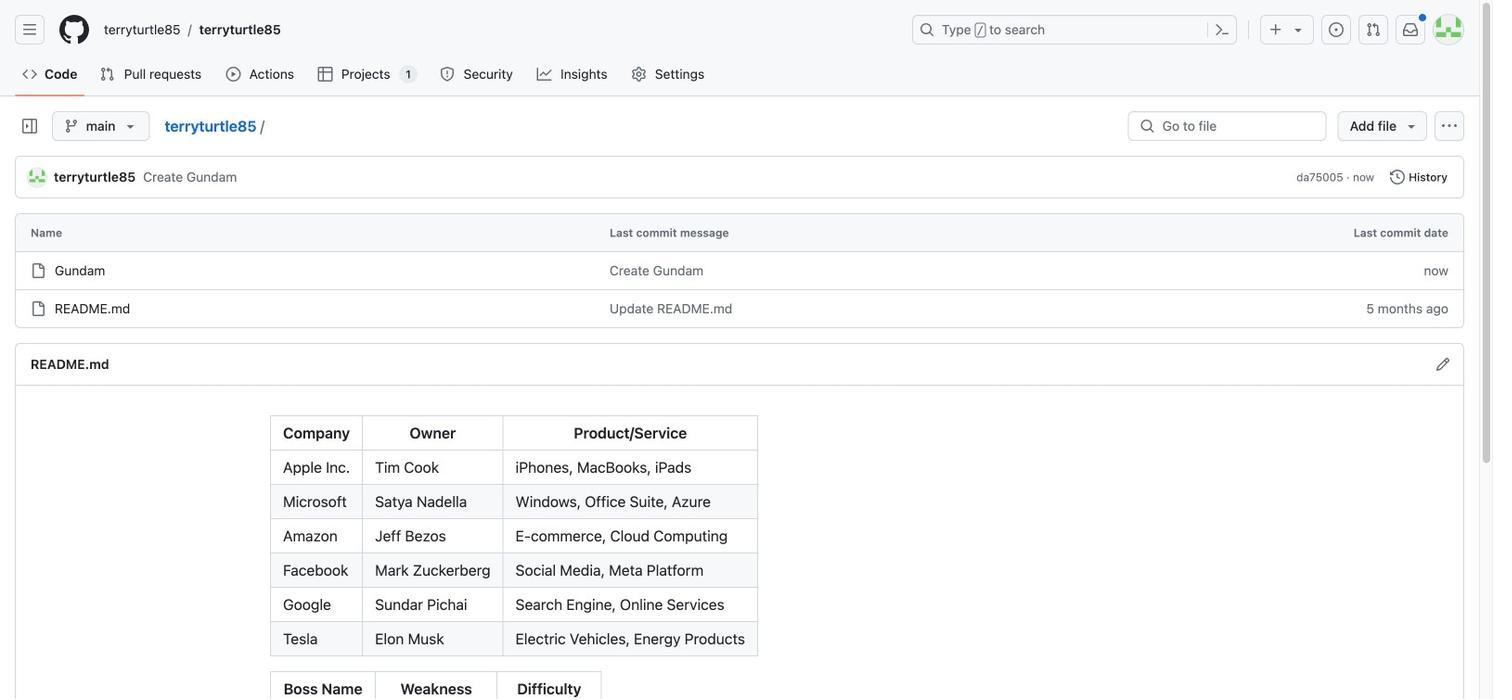 Task type: vqa. For each thing, say whether or not it's contained in the screenshot.
Contributors
no



Task type: describe. For each thing, give the bounding box(es) containing it.
sidebar collapse image
[[22, 119, 37, 134]]

code image
[[22, 67, 37, 82]]

search image
[[1140, 119, 1155, 134]]

inbox image
[[1403, 22, 1418, 37]]

play image
[[226, 67, 241, 82]]

Go to file text field
[[1163, 112, 1307, 140]]

1 horizontal spatial git pull request image
[[1366, 22, 1381, 37]]

git branch image
[[64, 119, 79, 134]]

command palette image
[[1215, 22, 1230, 37]]

history image
[[1390, 170, 1405, 185]]

triangle down image
[[1291, 22, 1306, 37]]

terryturtle85 image
[[28, 169, 46, 187]]

edit readme image
[[1436, 357, 1451, 372]]



Task type: locate. For each thing, give the bounding box(es) containing it.
gear image
[[631, 67, 646, 82]]

1 vertical spatial git pull request image
[[100, 67, 115, 82]]

0 horizontal spatial git pull request image
[[100, 67, 115, 82]]

git pull request image left inbox icon
[[1366, 22, 1381, 37]]

shield image
[[440, 67, 455, 82]]

git pull request image
[[1366, 22, 1381, 37], [100, 67, 115, 82]]

table image
[[318, 67, 333, 82]]

graph image
[[537, 67, 552, 82]]

git pull request image right code icon
[[100, 67, 115, 82]]

0 vertical spatial git pull request image
[[1366, 22, 1381, 37]]

banner
[[0, 0, 1479, 97]]

issue opened image
[[1329, 22, 1344, 37]]

homepage image
[[59, 15, 89, 45]]

more options image
[[1442, 119, 1457, 134]]

list
[[97, 15, 901, 45]]



